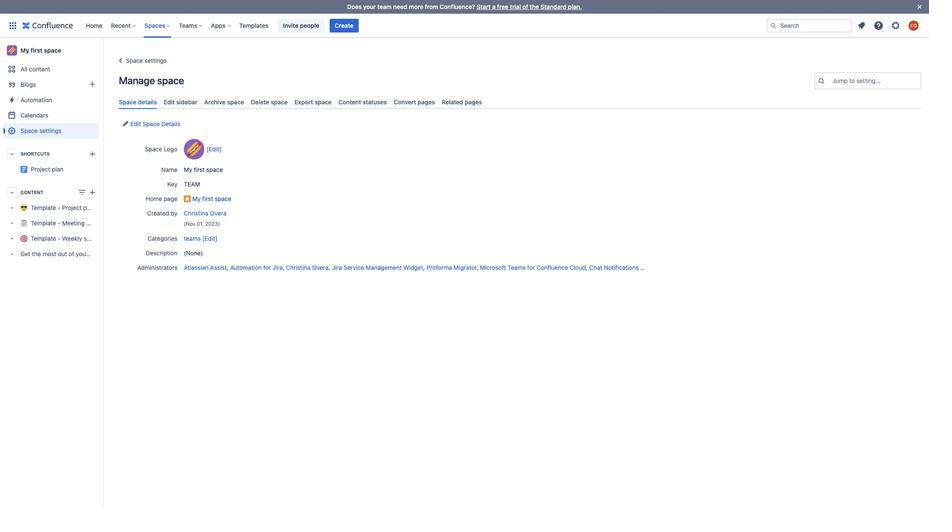 Task type: locate. For each thing, give the bounding box(es) containing it.
0 horizontal spatial teams
[[179, 22, 197, 29]]

template - meeting notes link
[[3, 216, 102, 231]]

home for home
[[86, 22, 102, 29]]

close image
[[915, 2, 925, 12]]

for
[[263, 264, 271, 271], [528, 264, 535, 271]]

home up created
[[146, 195, 162, 202]]

overa left the service
[[312, 264, 329, 271]]

of inside tree
[[69, 250, 74, 258]]

1 horizontal spatial christina overa link
[[286, 264, 329, 271]]

space settings
[[126, 57, 167, 64], [21, 127, 62, 134]]

1 horizontal spatial content
[[339, 98, 361, 106]]

0 vertical spatial my first space link
[[3, 42, 99, 59]]

team left need
[[378, 3, 392, 10]]

of
[[523, 3, 529, 10], [69, 250, 74, 258]]

1 vertical spatial space settings
[[21, 127, 62, 134]]

edit link right space logo
[[207, 146, 222, 153]]

tree containing template - project plan
[[3, 200, 122, 262]]

overa inside 'christina overa (nov 01, 2023)'
[[210, 210, 227, 217]]

apps button
[[209, 19, 234, 32]]

convert
[[394, 98, 416, 106]]

- left meeting
[[58, 220, 61, 227]]

christina overa link for ,
[[286, 264, 329, 271]]

2 , from the left
[[283, 264, 285, 271]]

plan down "shortcuts" 'dropdown button'
[[52, 166, 63, 173]]

space settings link up manage
[[116, 56, 167, 66]]

add shortcut image
[[87, 149, 98, 159]]

- up template - meeting notes link
[[58, 204, 61, 212]]

all
[[21, 65, 27, 73]]

meeting
[[62, 220, 85, 227]]

- left weekly
[[58, 235, 61, 242]]

1 vertical spatial teams
[[508, 264, 526, 271]]

invite people button
[[278, 19, 325, 32]]

1 horizontal spatial jira
[[332, 264, 342, 271]]

0 horizontal spatial jira
[[273, 264, 283, 271]]

description
[[146, 249, 178, 257]]

pages right convert
[[418, 98, 435, 106]]

space settings link down calendars
[[3, 123, 99, 139]]

edit link down 2023)
[[202, 235, 218, 242]]

0 horizontal spatial home
[[86, 22, 102, 29]]

project inside tree
[[62, 204, 82, 212]]

0 horizontal spatial overa
[[210, 210, 227, 217]]

0 vertical spatial my first space
[[21, 47, 61, 54]]

0 horizontal spatial team
[[90, 250, 103, 258]]

space details
[[119, 98, 157, 106]]

christina right automation for jira link
[[286, 264, 311, 271]]

3 , from the left
[[329, 264, 330, 271]]

microsoft
[[480, 264, 506, 271]]

1 vertical spatial content
[[21, 190, 43, 195]]

0 horizontal spatial pages
[[418, 98, 435, 106]]

1 vertical spatial team
[[90, 250, 103, 258]]

… link
[[641, 264, 646, 271]]

1 vertical spatial settings
[[39, 127, 62, 134]]

space up manage
[[126, 57, 143, 64]]

team inside get the most out of your team space link
[[90, 250, 103, 258]]

content inside tab list
[[339, 98, 361, 106]]

5 , from the left
[[477, 264, 479, 271]]

details
[[161, 120, 180, 128]]

0 vertical spatial teams
[[179, 22, 197, 29]]

confluence image
[[22, 20, 73, 31], [22, 20, 73, 31]]

home up collapse sidebar image
[[86, 22, 102, 29]]

banner
[[0, 13, 930, 38]]

my first space up team
[[184, 166, 223, 173]]

2 template from the top
[[31, 220, 56, 227]]

0 vertical spatial edit link
[[207, 146, 222, 153]]

details
[[138, 98, 157, 106]]

1 horizontal spatial project
[[62, 204, 82, 212]]

space left details
[[119, 98, 137, 106]]

1 horizontal spatial home
[[146, 195, 162, 202]]

teams right microsoft
[[508, 264, 526, 271]]

apps
[[211, 22, 226, 29]]

pages for convert pages
[[418, 98, 435, 106]]

blogs
[[21, 81, 36, 88]]

Search field
[[767, 19, 853, 32]]

1 horizontal spatial pages
[[465, 98, 482, 106]]

edit right 'edit' icon
[[130, 120, 141, 128]]

plan down create a page image
[[83, 204, 95, 212]]

edit link
[[207, 146, 222, 153], [202, 235, 218, 242]]

1 vertical spatial automation
[[230, 264, 262, 271]]

0 horizontal spatial automation
[[21, 96, 52, 104]]

your inside get the most out of your team space link
[[76, 250, 88, 258]]

1 vertical spatial the
[[32, 250, 41, 258]]

your
[[363, 3, 376, 10], [76, 250, 88, 258]]

0 horizontal spatial space settings link
[[3, 123, 99, 139]]

1 horizontal spatial team
[[378, 3, 392, 10]]

0 vertical spatial space settings link
[[116, 56, 167, 66]]

0 vertical spatial content
[[339, 98, 361, 106]]

standard
[[541, 3, 567, 10]]

sidebar
[[176, 98, 198, 106]]

1 horizontal spatial overa
[[312, 264, 329, 271]]

0 horizontal spatial of
[[69, 250, 74, 258]]

assist
[[210, 264, 227, 271]]

project plan for project plan link above change view icon
[[99, 162, 132, 169]]

service
[[344, 264, 364, 271]]

space left logo
[[145, 146, 162, 153]]

- for project
[[58, 204, 61, 212]]

0 vertical spatial settings
[[145, 57, 167, 64]]

my down team
[[192, 195, 201, 202]]

content down template - project plan image
[[21, 190, 43, 195]]

2 pages from the left
[[465, 98, 482, 106]]

of right "out" on the left of the page
[[69, 250, 74, 258]]

proforma migrator link
[[427, 264, 477, 271]]

teams left apps
[[179, 22, 197, 29]]

0 horizontal spatial content
[[21, 190, 43, 195]]

2 jira from the left
[[332, 264, 342, 271]]

1 horizontal spatial automation
[[230, 264, 262, 271]]

1 jira from the left
[[273, 264, 283, 271]]

2 vertical spatial template
[[31, 235, 56, 242]]

1 horizontal spatial christina
[[286, 264, 311, 271]]

christina overa link for (nov 01, 2023)
[[184, 210, 227, 217]]

export space link
[[291, 95, 335, 109]]

most
[[43, 250, 56, 258]]

space logo image
[[184, 139, 204, 160]]

automation
[[21, 96, 52, 104], [230, 264, 262, 271]]

1 vertical spatial my first space link
[[192, 195, 231, 202]]

home
[[86, 22, 102, 29], [146, 195, 162, 202]]

content statuses link
[[335, 95, 391, 109]]

1 - from the top
[[58, 204, 61, 212]]

content
[[339, 98, 361, 106], [21, 190, 43, 195]]

1 pages from the left
[[418, 98, 435, 106]]

pages right related
[[465, 98, 482, 106]]

1 vertical spatial of
[[69, 250, 74, 258]]

edit right space logo
[[209, 146, 220, 153]]

space settings link
[[116, 56, 167, 66], [3, 123, 99, 139]]

template for template - weekly status report
[[31, 235, 56, 242]]

0 vertical spatial automation
[[21, 96, 52, 104]]

0 horizontal spatial space settings
[[21, 127, 62, 134]]

1 horizontal spatial space settings
[[126, 57, 167, 64]]

project plan down "shortcuts" 'dropdown button'
[[31, 166, 63, 173]]

template for template - meeting notes
[[31, 220, 56, 227]]

3 - from the top
[[58, 235, 61, 242]]

content left statuses
[[339, 98, 361, 106]]

automation up calendars
[[21, 96, 52, 104]]

tab list
[[116, 95, 925, 109]]

export
[[295, 98, 313, 106]]

project
[[99, 162, 119, 169], [31, 166, 50, 173], [62, 204, 82, 212]]

create a blog image
[[87, 79, 98, 89]]

0 horizontal spatial settings
[[39, 127, 62, 134]]

1 template from the top
[[31, 204, 56, 212]]

edit left sidebar
[[164, 98, 175, 106]]

1 horizontal spatial the
[[530, 3, 539, 10]]

delete space link
[[248, 95, 291, 109]]

2 - from the top
[[58, 220, 61, 227]]

project plan down 'edit' icon
[[99, 162, 132, 169]]

0 vertical spatial first
[[31, 47, 42, 54]]

template down the content dropdown button
[[31, 204, 56, 212]]

0 horizontal spatial the
[[32, 250, 41, 258]]

project plan link
[[3, 162, 132, 177], [31, 166, 63, 173]]

all content
[[21, 65, 50, 73]]

edit image
[[122, 121, 129, 128]]

christina inside 'christina overa (nov 01, 2023)'
[[184, 210, 209, 217]]

1 vertical spatial template
[[31, 220, 56, 227]]

banner containing home
[[0, 13, 930, 38]]

space settings up the manage space
[[126, 57, 167, 64]]

1 vertical spatial -
[[58, 220, 61, 227]]

edit space details link
[[122, 120, 180, 128]]

start a free trial of the standard plan. link
[[477, 3, 582, 10]]

all content link
[[3, 62, 99, 77]]

0 vertical spatial my
[[21, 47, 29, 54]]

team down status
[[90, 250, 103, 258]]

settings down calendars link
[[39, 127, 62, 134]]

1 vertical spatial home
[[146, 195, 162, 202]]

settings
[[145, 57, 167, 64], [39, 127, 62, 134]]

home inside global element
[[86, 22, 102, 29]]

0 horizontal spatial your
[[76, 250, 88, 258]]

delete
[[251, 98, 269, 106]]

christina up 01, in the left of the page
[[184, 210, 209, 217]]

your down template - weekly status report
[[76, 250, 88, 258]]

automation inside space element
[[21, 96, 52, 104]]

1 horizontal spatial project plan
[[99, 162, 132, 169]]

(none)
[[184, 249, 203, 257]]

1 horizontal spatial for
[[528, 264, 535, 271]]

page
[[164, 195, 178, 202]]

edit for edit
[[209, 146, 220, 153]]

management
[[366, 264, 402, 271]]

first up 'christina overa (nov 01, 2023)'
[[202, 195, 213, 202]]

tree
[[3, 200, 122, 262]]

christina overa link
[[184, 210, 227, 217], [286, 264, 329, 271]]

notes
[[86, 220, 102, 227]]

- inside template - weekly status report link
[[58, 235, 61, 242]]

1 horizontal spatial of
[[523, 3, 529, 10]]

my first space up content in the left top of the page
[[21, 47, 61, 54]]

plan down 'edit' icon
[[120, 162, 132, 169]]

related pages link
[[439, 95, 486, 109]]

space settings down calendars
[[21, 127, 62, 134]]

- inside template - meeting notes link
[[58, 220, 61, 227]]

0 horizontal spatial project plan
[[31, 166, 63, 173]]

0 horizontal spatial christina
[[184, 210, 209, 217]]

0 vertical spatial christina
[[184, 210, 209, 217]]

3 template from the top
[[31, 235, 56, 242]]

home page
[[146, 195, 178, 202]]

space left 'details'
[[143, 120, 160, 128]]

-
[[58, 204, 61, 212], [58, 220, 61, 227], [58, 235, 61, 242]]

the right get
[[32, 250, 41, 258]]

1 horizontal spatial your
[[363, 3, 376, 10]]

my inside space element
[[21, 47, 29, 54]]

teams link
[[184, 235, 201, 242]]

space down calendars
[[21, 127, 38, 134]]

first up the all content at the top
[[31, 47, 42, 54]]

2 for from the left
[[528, 264, 535, 271]]

0 vertical spatial of
[[523, 3, 529, 10]]

your right does
[[363, 3, 376, 10]]

settings up the manage space
[[145, 57, 167, 64]]

status
[[84, 235, 101, 242]]

content inside dropdown button
[[21, 190, 43, 195]]

first inside space element
[[31, 47, 42, 54]]

atlassian assist , automation for jira , christina overa , jira service management widget , proforma migrator , microsoft teams for confluence cloud , chat notifications …
[[184, 264, 646, 271]]

the
[[530, 3, 539, 10], [32, 250, 41, 258]]

logo
[[164, 146, 178, 153]]

0 vertical spatial christina overa link
[[184, 210, 227, 217]]

get the most out of your team space
[[21, 250, 122, 258]]

- inside template - project plan link
[[58, 204, 61, 212]]

atlassian
[[184, 264, 209, 271]]

project plan for project plan link underneath "shortcuts" 'dropdown button'
[[31, 166, 63, 173]]

archive space
[[204, 98, 244, 106]]

my first space link up all content link at the top of page
[[3, 42, 99, 59]]

1 vertical spatial my
[[184, 166, 192, 173]]

administrators
[[137, 264, 178, 271]]

1 vertical spatial edit link
[[202, 235, 218, 242]]

setting...
[[857, 77, 881, 84]]

automation right 'assist'
[[230, 264, 262, 271]]

my up team
[[184, 166, 192, 173]]

1 horizontal spatial teams
[[508, 264, 526, 271]]

1 vertical spatial overa
[[312, 264, 329, 271]]

template up most
[[31, 235, 56, 242]]

overa
[[210, 210, 227, 217], [312, 264, 329, 271]]

1 horizontal spatial space settings link
[[116, 56, 167, 66]]

space details link
[[116, 95, 160, 109]]

of right trial
[[523, 3, 529, 10]]

christina
[[184, 210, 209, 217], [286, 264, 311, 271]]

0 horizontal spatial for
[[263, 264, 271, 271]]

0 vertical spatial -
[[58, 204, 61, 212]]

microsoft teams for confluence cloud link
[[480, 264, 586, 271]]

first up team
[[194, 166, 205, 173]]

1 vertical spatial your
[[76, 250, 88, 258]]

1 vertical spatial christina overa link
[[286, 264, 329, 271]]

1 horizontal spatial my first space link
[[192, 195, 231, 202]]

template down template - project plan link at left top
[[31, 220, 56, 227]]

0 vertical spatial overa
[[210, 210, 227, 217]]

appswitcher icon image
[[8, 20, 18, 31]]

1 horizontal spatial plan
[[83, 204, 95, 212]]

the right trial
[[530, 3, 539, 10]]

space settings inside space element
[[21, 127, 62, 134]]

my first space up 'christina overa (nov 01, 2023)'
[[192, 195, 231, 202]]

2 vertical spatial -
[[58, 235, 61, 242]]

overa up 2023)
[[210, 210, 227, 217]]

settings icon image
[[891, 20, 901, 31]]

0 vertical spatial home
[[86, 22, 102, 29]]

template - weekly status report link
[[3, 231, 119, 246]]

convert pages link
[[391, 95, 439, 109]]

statuses
[[363, 98, 387, 106]]

edit sidebar
[[164, 98, 198, 106]]

my first space link up 'christina overa (nov 01, 2023)'
[[192, 195, 231, 202]]

automation link
[[3, 92, 99, 108]]

help icon image
[[874, 20, 884, 31]]

manage
[[119, 74, 155, 86]]

my up all
[[21, 47, 29, 54]]

0 vertical spatial template
[[31, 204, 56, 212]]

0 horizontal spatial christina overa link
[[184, 210, 227, 217]]

created
[[147, 210, 169, 217]]



Task type: vqa. For each thing, say whether or not it's contained in the screenshot.
the rightmost plan
yes



Task type: describe. For each thing, give the bounding box(es) containing it.
content statuses
[[339, 98, 387, 106]]

teams inside teams popup button
[[179, 22, 197, 29]]

(nov
[[184, 221, 195, 227]]

does your team need more from confluence? start a free trial of the standard plan.
[[347, 3, 582, 10]]

templates link
[[237, 19, 271, 32]]

confluence
[[537, 264, 568, 271]]

trial
[[510, 3, 521, 10]]

space inside tab list
[[119, 98, 137, 106]]

0 horizontal spatial project
[[31, 166, 50, 173]]

chat
[[590, 264, 603, 271]]

4 , from the left
[[423, 264, 425, 271]]

edit for edit sidebar
[[164, 98, 175, 106]]

your profile and preferences image
[[909, 20, 919, 31]]

create a page image
[[87, 187, 98, 198]]

created by
[[147, 210, 178, 217]]

related
[[442, 98, 463, 106]]

6 , from the left
[[586, 264, 588, 271]]

plan inside tree
[[83, 204, 95, 212]]

collapse sidebar image
[[93, 42, 112, 59]]

edit down 2023)
[[205, 235, 215, 242]]

get the most out of your team space link
[[3, 246, 122, 262]]

0 vertical spatial space settings
[[126, 57, 167, 64]]

Search settings text field
[[833, 77, 835, 85]]

automation for jira link
[[230, 264, 283, 271]]

jump to setting...
[[833, 77, 881, 84]]

teams edit
[[184, 235, 215, 242]]

notifications
[[604, 264, 639, 271]]

categories
[[148, 235, 178, 242]]

delete space
[[251, 98, 288, 106]]

archive space link
[[201, 95, 248, 109]]

from
[[425, 3, 438, 10]]

2 vertical spatial my
[[192, 195, 201, 202]]

cloud
[[570, 264, 586, 271]]

1 for from the left
[[263, 264, 271, 271]]

content button
[[3, 185, 99, 200]]

start
[[477, 3, 491, 10]]

my first space inside space element
[[21, 47, 61, 54]]

the inside tree
[[32, 250, 41, 258]]

global element
[[5, 13, 765, 37]]

recent button
[[108, 19, 139, 32]]

convert pages
[[394, 98, 435, 106]]

invite
[[283, 22, 299, 29]]

project plan link down "shortcuts" 'dropdown button'
[[31, 166, 63, 173]]

content for content statuses
[[339, 98, 361, 106]]

plan.
[[568, 3, 582, 10]]

people
[[300, 22, 319, 29]]

shortcuts button
[[3, 146, 99, 162]]

get
[[21, 250, 30, 258]]

1 vertical spatial christina
[[286, 264, 311, 271]]

more
[[409, 3, 424, 10]]

2 horizontal spatial project
[[99, 162, 119, 169]]

0 horizontal spatial my first space link
[[3, 42, 99, 59]]

pages for related pages
[[465, 98, 482, 106]]

export space
[[295, 98, 332, 106]]

recent
[[111, 22, 131, 29]]

templates
[[239, 22, 269, 29]]

atlassian assist link
[[184, 264, 227, 271]]

edit space details
[[129, 120, 180, 128]]

template - project plan
[[31, 204, 95, 212]]

0 horizontal spatial plan
[[52, 166, 63, 173]]

project plan link up change view icon
[[3, 162, 132, 177]]

template - project plan image
[[21, 166, 27, 173]]

home link
[[83, 19, 105, 32]]

weekly
[[62, 235, 82, 242]]

widget
[[404, 264, 423, 271]]

to
[[850, 77, 855, 84]]

content for content
[[21, 190, 43, 195]]

space inside tree
[[105, 250, 122, 258]]

a
[[493, 3, 496, 10]]

space logo
[[145, 146, 178, 153]]

template - project plan link
[[3, 200, 99, 216]]

need
[[393, 3, 407, 10]]

proforma
[[427, 264, 452, 271]]

tab list containing space details
[[116, 95, 925, 109]]

0 vertical spatial team
[[378, 3, 392, 10]]

2 vertical spatial my first space
[[192, 195, 231, 202]]

confluence?
[[440, 3, 475, 10]]

1 vertical spatial space settings link
[[3, 123, 99, 139]]

shortcuts
[[21, 151, 50, 157]]

does
[[347, 3, 362, 10]]

- for weekly
[[58, 235, 61, 242]]

jira service management widget link
[[332, 264, 423, 271]]

spaces button
[[142, 19, 174, 32]]

1 vertical spatial first
[[194, 166, 205, 173]]

chat notifications link
[[590, 264, 639, 271]]

0 vertical spatial the
[[530, 3, 539, 10]]

01,
[[197, 221, 204, 227]]

edit for edit space details
[[130, 120, 141, 128]]

0 vertical spatial your
[[363, 3, 376, 10]]

- for meeting
[[58, 220, 61, 227]]

search image
[[770, 22, 777, 29]]

space element
[[0, 38, 132, 508]]

2 horizontal spatial plan
[[120, 162, 132, 169]]

content
[[29, 65, 50, 73]]

key
[[167, 181, 178, 188]]

create link
[[330, 19, 359, 32]]

migrator
[[454, 264, 477, 271]]

calendars link
[[3, 108, 99, 123]]

change view image
[[77, 187, 87, 198]]

invite people
[[283, 22, 319, 29]]

name
[[161, 166, 178, 173]]

edit sidebar link
[[160, 95, 201, 109]]

notification icon image
[[857, 20, 867, 31]]

teams
[[184, 235, 201, 242]]

edit link for space logo
[[207, 146, 222, 153]]

team
[[184, 181, 200, 188]]

teams button
[[176, 19, 206, 32]]

1 horizontal spatial settings
[[145, 57, 167, 64]]

by
[[171, 210, 178, 217]]

archive
[[204, 98, 226, 106]]

create
[[335, 22, 354, 29]]

manage space
[[119, 74, 184, 86]]

home for home page
[[146, 195, 162, 202]]

1 vertical spatial my first space
[[184, 166, 223, 173]]

out
[[58, 250, 67, 258]]

edit link for categories
[[202, 235, 218, 242]]

1 , from the left
[[227, 264, 229, 271]]

2 vertical spatial first
[[202, 195, 213, 202]]

settings inside space element
[[39, 127, 62, 134]]

template for template - project plan
[[31, 204, 56, 212]]

tree inside space element
[[3, 200, 122, 262]]



